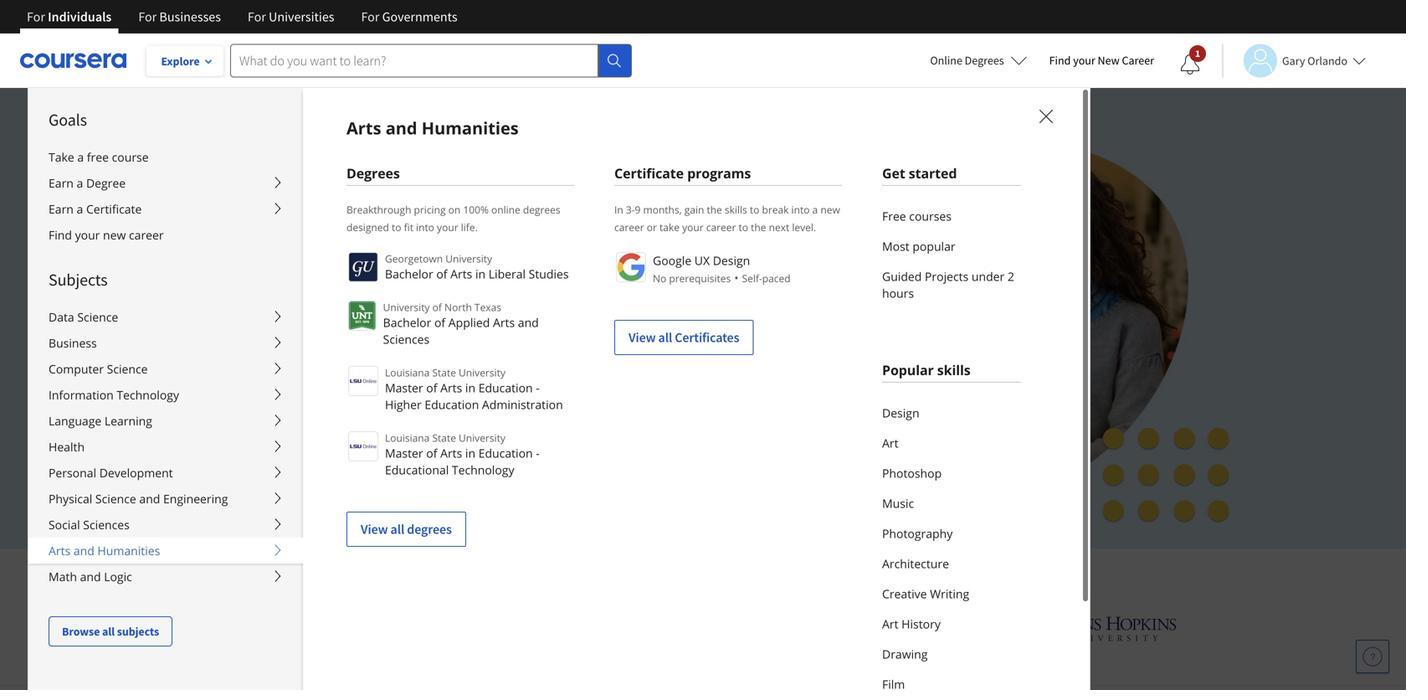 Task type: locate. For each thing, give the bounding box(es) containing it.
1 vertical spatial day
[[341, 453, 362, 469]]

writing
[[931, 586, 970, 602]]

1 horizontal spatial technology
[[452, 462, 515, 478]]

personal development button
[[28, 460, 303, 486]]

of down university of north texas bachelor of applied arts and sciences
[[426, 380, 438, 396]]

to inside breakthrough pricing on 100% online degrees designed to fit into your life.
[[392, 220, 402, 234]]

0 horizontal spatial find
[[49, 227, 72, 243]]

0 horizontal spatial into
[[416, 220, 435, 234]]

louisiana state university logo image
[[348, 366, 379, 396], [348, 431, 379, 461]]

art inside art 'link'
[[883, 435, 899, 451]]

all inside view all certificates 'link'
[[659, 329, 673, 346]]

the left next
[[751, 220, 767, 234]]

all left the certificates
[[659, 329, 673, 346]]

in inside the unlimited access to 7,000+ world-class courses, hands-on projects, and job-ready certificate programs—all included in your subscription
[[714, 265, 730, 290]]

arts inside louisiana state university master of arts in education - higher education administration
[[441, 380, 463, 396]]

louisiana state university logo image down trial
[[348, 431, 379, 461]]

0 vertical spatial skills
[[725, 203, 748, 216]]

and inside dropdown button
[[139, 491, 160, 507]]

of inside georgetown university bachelor of arts in liberal studies
[[437, 266, 448, 282]]

bachelor down georgetown
[[385, 266, 434, 282]]

arts
[[347, 116, 381, 139], [451, 266, 473, 282], [493, 314, 515, 330], [441, 380, 463, 396], [441, 445, 463, 461], [49, 543, 71, 559]]

logic
[[104, 569, 132, 585]]

0 vertical spatial state
[[433, 366, 456, 379]]

for left individuals
[[27, 8, 45, 25]]

for left governments
[[361, 8, 380, 25]]

1 vertical spatial sciences
[[83, 517, 130, 533]]

0 horizontal spatial skills
[[725, 203, 748, 216]]

liberal
[[489, 266, 526, 282]]

your left new on the right of the page
[[1074, 53, 1096, 68]]

1 horizontal spatial degrees
[[523, 203, 561, 216]]

view all certificates
[[629, 329, 740, 346]]

2 state from the top
[[433, 431, 456, 445]]

2 louisiana state university logo image from the top
[[348, 431, 379, 461]]

free inside button
[[312, 414, 337, 431]]

day right start
[[288, 414, 309, 431]]

all
[[659, 329, 673, 346], [391, 521, 405, 538], [102, 624, 115, 639]]

view down the no
[[629, 329, 656, 346]]

in right 'back'
[[466, 445, 476, 461]]

0 vertical spatial arts and humanities
[[347, 116, 519, 139]]

sciences inside university of north texas bachelor of applied arts and sciences
[[383, 331, 430, 347]]

degrees up breakthrough
[[347, 164, 400, 182]]

for universities
[[248, 8, 335, 25]]

on inside the unlimited access to 7,000+ world-class courses, hands-on projects, and job-ready certificate programs—all included in your subscription
[[687, 235, 710, 260]]

arts up the coursera plus image
[[347, 116, 381, 139]]

view for view all certificates
[[629, 329, 656, 346]]

arts and humanities group
[[28, 87, 1407, 690]]

0 vertical spatial new
[[821, 203, 841, 216]]

0 vertical spatial earn
[[49, 175, 74, 191]]

certificate up find your new career
[[86, 201, 142, 217]]

hours
[[883, 285, 915, 301]]

0 horizontal spatial view
[[361, 521, 388, 538]]

arts inside georgetown university bachelor of arts in liberal studies
[[451, 266, 473, 282]]

into inside breakthrough pricing on 100% online degrees designed to fit into your life.
[[416, 220, 435, 234]]

0 horizontal spatial sciences
[[83, 517, 130, 533]]

louisiana for master of arts in education - educational technology
[[385, 431, 430, 445]]

/year with 14-day money-back guarantee button
[[218, 452, 500, 470]]

1 horizontal spatial day
[[341, 453, 362, 469]]

louisiana inside louisiana state university master of arts in education - educational technology
[[385, 431, 430, 445]]

earn for earn a certificate
[[49, 201, 74, 217]]

0 vertical spatial science
[[77, 309, 118, 325]]

view for view all degrees
[[361, 521, 388, 538]]

all inside view all degrees link
[[391, 521, 405, 538]]

drawing link
[[883, 639, 1022, 669]]

4 for from the left
[[361, 8, 380, 25]]

to down designed
[[367, 235, 385, 260]]

1 vertical spatial list
[[883, 398, 1022, 690]]

degrees down educational
[[407, 521, 452, 538]]

coursera plus image
[[218, 157, 473, 182]]

university up administration
[[459, 366, 506, 379]]

into for certificate programs
[[792, 203, 810, 216]]

university
[[446, 252, 492, 265], [383, 300, 430, 314], [459, 366, 506, 379], [459, 431, 506, 445]]

a down earn a degree
[[77, 201, 83, 217]]

all right browse
[[102, 624, 115, 639]]

unlimited access to 7,000+ world-class courses, hands-on projects, and job-ready certificate programs—all included in your subscription
[[218, 235, 730, 319]]

social sciences
[[49, 517, 130, 533]]

1 horizontal spatial sciences
[[383, 331, 430, 347]]

for businesses
[[138, 8, 221, 25]]

projects,
[[218, 265, 291, 290]]

master
[[385, 380, 423, 396], [385, 445, 423, 461]]

a inside dropdown button
[[77, 201, 83, 217]]

0 horizontal spatial humanities
[[98, 543, 160, 559]]

higher
[[385, 397, 422, 412]]

architecture link
[[883, 549, 1022, 579]]

1 vertical spatial master
[[385, 445, 423, 461]]

1 vertical spatial arts and humanities
[[49, 543, 160, 559]]

louisiana inside louisiana state university master of arts in education - higher education administration
[[385, 366, 430, 379]]

1 list from the top
[[883, 201, 1022, 308]]

view inside view all degrees link
[[361, 521, 388, 538]]

/year
[[260, 453, 291, 469]]

1 horizontal spatial skills
[[938, 361, 971, 379]]

/month, cancel anytime
[[238, 375, 377, 391]]

master for higher
[[385, 380, 423, 396]]

0 horizontal spatial with
[[294, 453, 320, 469]]

master inside louisiana state university master of arts in education - educational technology
[[385, 445, 423, 461]]

2 list from the top
[[883, 398, 1022, 690]]

1 vertical spatial education
[[425, 397, 479, 412]]

most popular
[[883, 238, 956, 254]]

sciences inside dropdown button
[[83, 517, 130, 533]]

your down projects,
[[218, 294, 257, 319]]

degrees right online
[[965, 53, 1005, 68]]

0 vertical spatial into
[[792, 203, 810, 216]]

find inside find your new career link
[[49, 227, 72, 243]]

education for technology
[[479, 445, 533, 461]]

0 horizontal spatial arts and humanities
[[49, 543, 160, 559]]

1 vertical spatial view
[[361, 521, 388, 538]]

1 vertical spatial state
[[433, 431, 456, 445]]

humanities up logic
[[98, 543, 160, 559]]

1 horizontal spatial certificate
[[615, 164, 684, 182]]

guided projects under 2 hours link
[[883, 261, 1022, 308]]

•
[[735, 270, 739, 286]]

your inside explore menu element
[[75, 227, 100, 243]]

1 earn from the top
[[49, 175, 74, 191]]

university down life.
[[446, 252, 492, 265]]

bachelor
[[385, 266, 434, 282], [383, 314, 432, 330]]

on left "100%"
[[449, 203, 461, 216]]

art left history
[[883, 616, 899, 632]]

0 horizontal spatial degrees
[[347, 164, 400, 182]]

0 vertical spatial art
[[883, 435, 899, 451]]

skills left break
[[725, 203, 748, 216]]

2 master from the top
[[385, 445, 423, 461]]

online degrees
[[931, 53, 1005, 68]]

universities
[[603, 562, 710, 589]]

1 horizontal spatial free
[[883, 208, 907, 224]]

creative writing
[[883, 586, 970, 602]]

art for art history
[[883, 616, 899, 632]]

1 horizontal spatial the
[[751, 220, 767, 234]]

master up educational
[[385, 445, 423, 461]]

arts and humanities up logic
[[49, 543, 160, 559]]

louisiana state university logo image up trial
[[348, 366, 379, 396]]

2 vertical spatial education
[[479, 445, 533, 461]]

for for businesses
[[138, 8, 157, 25]]

included
[[636, 265, 710, 290]]

of left north
[[433, 300, 442, 314]]

arts inside university of north texas bachelor of applied arts and sciences
[[493, 314, 515, 330]]

1 horizontal spatial career
[[615, 220, 645, 234]]

state inside louisiana state university master of arts in education - educational technology
[[433, 431, 456, 445]]

state inside louisiana state university master of arts in education - higher education administration
[[433, 366, 456, 379]]

list containing design
[[883, 398, 1022, 690]]

1 vertical spatial on
[[687, 235, 710, 260]]

list
[[883, 201, 1022, 308], [883, 398, 1022, 690]]

drawing
[[883, 646, 928, 662]]

all down educational
[[391, 521, 405, 538]]

into
[[792, 203, 810, 216], [416, 220, 435, 234]]

art for art
[[883, 435, 899, 451]]

start 7-day free trial button
[[218, 402, 393, 442]]

find left new on the right of the page
[[1050, 53, 1071, 68]]

0 vertical spatial louisiana state university logo image
[[348, 366, 379, 396]]

1 vertical spatial -
[[536, 445, 540, 461]]

1 vertical spatial science
[[107, 361, 148, 377]]

0 vertical spatial day
[[288, 414, 309, 431]]

1 vertical spatial certificate
[[86, 201, 142, 217]]

0 vertical spatial design
[[713, 253, 751, 268]]

degrees inside list
[[407, 521, 452, 538]]

physical science and engineering
[[49, 491, 228, 507]]

0 horizontal spatial new
[[103, 227, 126, 243]]

certificate inside dropdown button
[[86, 201, 142, 217]]

the right gain in the top of the page
[[707, 203, 723, 216]]

earn down take
[[49, 175, 74, 191]]

0 vertical spatial -
[[536, 380, 540, 396]]

1 horizontal spatial view
[[629, 329, 656, 346]]

0 vertical spatial master
[[385, 380, 423, 396]]

1 art from the top
[[883, 435, 899, 451]]

math and logic button
[[28, 564, 303, 590]]

to left break
[[750, 203, 760, 216]]

for for universities
[[248, 8, 266, 25]]

certificate up 9
[[615, 164, 684, 182]]

0 horizontal spatial day
[[288, 414, 309, 431]]

0 vertical spatial with
[[294, 453, 320, 469]]

gary orlando button
[[1223, 44, 1367, 77]]

degree
[[86, 175, 126, 191]]

skills inside in 3-9 months, gain the skills to break into a new career or take your career to the next level.
[[725, 203, 748, 216]]

health button
[[28, 434, 303, 460]]

career down earn a certificate dropdown button at the top of page
[[129, 227, 164, 243]]

0 vertical spatial on
[[449, 203, 461, 216]]

arts and humanities inside menu item
[[347, 116, 519, 139]]

1 vertical spatial into
[[416, 220, 435, 234]]

and inside the unlimited access to 7,000+ world-class courses, hands-on projects, and job-ready certificate programs—all included in your subscription
[[296, 265, 329, 290]]

a up level. at the top right
[[813, 203, 818, 216]]

hec paris image
[[906, 611, 965, 646]]

0 vertical spatial free
[[883, 208, 907, 224]]

new down the earn a certificate
[[103, 227, 126, 243]]

humanities inside popup button
[[98, 543, 160, 559]]

sciences down physical science and engineering
[[83, 517, 130, 533]]

1 louisiana state university logo image from the top
[[348, 366, 379, 396]]

0 vertical spatial certificate
[[615, 164, 684, 182]]

university of north texas logo image
[[348, 301, 377, 331]]

1 louisiana from the top
[[385, 366, 430, 379]]

health
[[49, 439, 85, 455]]

0 vertical spatial all
[[659, 329, 673, 346]]

in down world-
[[476, 266, 486, 282]]

and inside dropdown button
[[80, 569, 101, 585]]

arts down world-
[[451, 266, 473, 282]]

find down the earn a certificate
[[49, 227, 72, 243]]

state down university of north texas bachelor of applied arts and sciences
[[433, 366, 456, 379]]

career up ux
[[707, 220, 736, 234]]

list containing free courses
[[883, 201, 1022, 308]]

into inside in 3-9 months, gain the skills to break into a new career or take your career to the next level.
[[792, 203, 810, 216]]

1 vertical spatial with
[[863, 562, 904, 589]]

leading universities and companies with coursera plus
[[524, 562, 1039, 589]]

arts inside louisiana state university master of arts in education - educational technology
[[441, 445, 463, 461]]

list for started
[[883, 201, 1022, 308]]

university down ready
[[383, 300, 430, 314]]

1 horizontal spatial design
[[883, 405, 920, 421]]

with left 14- at the bottom of page
[[294, 453, 320, 469]]

subjects
[[49, 269, 108, 290]]

arts right 'back'
[[441, 445, 463, 461]]

information
[[49, 387, 114, 403]]

orlando
[[1308, 53, 1348, 68]]

1 vertical spatial louisiana
[[385, 431, 430, 445]]

view down /year with 14-day money-back guarantee
[[361, 521, 388, 538]]

1 for from the left
[[27, 8, 45, 25]]

view all certificates list
[[615, 250, 843, 355]]

1 horizontal spatial humanities
[[422, 116, 519, 139]]

- inside louisiana state university master of arts in education - educational technology
[[536, 445, 540, 461]]

What do you want to learn? text field
[[230, 44, 599, 77]]

degrees inside arts and humanities menu item
[[347, 164, 400, 182]]

university inside university of north texas bachelor of applied arts and sciences
[[383, 300, 430, 314]]

and up subscription
[[296, 265, 329, 290]]

science inside popup button
[[107, 361, 148, 377]]

2 vertical spatial science
[[95, 491, 136, 507]]

1 vertical spatial all
[[391, 521, 405, 538]]

view all degrees list
[[347, 250, 575, 547]]

on
[[449, 203, 461, 216], [687, 235, 710, 260]]

skills up design "link"
[[938, 361, 971, 379]]

2 - from the top
[[536, 445, 540, 461]]

education inside louisiana state university master of arts in education - educational technology
[[479, 445, 533, 461]]

state
[[433, 366, 456, 379], [433, 431, 456, 445]]

arts and humanities button
[[28, 538, 303, 564]]

1 vertical spatial find
[[49, 227, 72, 243]]

earn for earn a degree
[[49, 175, 74, 191]]

for left universities
[[248, 8, 266, 25]]

technology right 'back'
[[452, 462, 515, 478]]

with inside button
[[294, 453, 320, 469]]

design down popular
[[883, 405, 920, 421]]

in down university of north texas bachelor of applied arts and sciences
[[466, 380, 476, 396]]

sciences down ready
[[383, 331, 430, 347]]

arts inside popup button
[[49, 543, 71, 559]]

science inside dropdown button
[[95, 491, 136, 507]]

all inside browse all subjects "button"
[[102, 624, 115, 639]]

creative
[[883, 586, 928, 602]]

louisiana up 'back'
[[385, 431, 430, 445]]

new inside in 3-9 months, gain the skills to break into a new career or take your career to the next level.
[[821, 203, 841, 216]]

education for education
[[479, 380, 533, 396]]

louisiana up higher
[[385, 366, 430, 379]]

1 vertical spatial louisiana state university logo image
[[348, 431, 379, 461]]

science up information technology
[[107, 361, 148, 377]]

a for certificate
[[77, 201, 83, 217]]

2 louisiana from the top
[[385, 431, 430, 445]]

1 - from the top
[[536, 380, 540, 396]]

education right higher
[[425, 397, 479, 412]]

1 state from the top
[[433, 366, 456, 379]]

education up administration
[[479, 380, 533, 396]]

design up •
[[713, 253, 751, 268]]

a inside popup button
[[77, 175, 83, 191]]

1 horizontal spatial into
[[792, 203, 810, 216]]

1 vertical spatial bachelor
[[383, 314, 432, 330]]

find your new career link
[[28, 222, 303, 248]]

all for subjects
[[102, 624, 115, 639]]

partnername logo image
[[616, 252, 647, 282]]

free up most
[[883, 208, 907, 224]]

science inside dropdown button
[[77, 309, 118, 325]]

new right break
[[821, 203, 841, 216]]

earn inside popup button
[[49, 175, 74, 191]]

master inside louisiana state university master of arts in education - higher education administration
[[385, 380, 423, 396]]

and down studies
[[518, 314, 539, 330]]

earn inside dropdown button
[[49, 201, 74, 217]]

1 horizontal spatial arts and humanities
[[347, 116, 519, 139]]

humanities up "100%"
[[422, 116, 519, 139]]

degrees right the online on the left of the page
[[523, 203, 561, 216]]

1 vertical spatial technology
[[452, 462, 515, 478]]

0 vertical spatial bachelor
[[385, 266, 434, 282]]

1 vertical spatial skills
[[938, 361, 971, 379]]

science
[[77, 309, 118, 325], [107, 361, 148, 377], [95, 491, 136, 507]]

into for degrees
[[416, 220, 435, 234]]

free inside list
[[883, 208, 907, 224]]

- down administration
[[536, 445, 540, 461]]

art inside art history link
[[883, 616, 899, 632]]

in left •
[[714, 265, 730, 290]]

bachelor right the "university of north texas logo"
[[383, 314, 432, 330]]

0 vertical spatial list
[[883, 201, 1022, 308]]

0 horizontal spatial design
[[713, 253, 751, 268]]

0 horizontal spatial the
[[707, 203, 723, 216]]

and down social sciences
[[74, 543, 94, 559]]

show notifications image
[[1181, 54, 1201, 75]]

university inside georgetown university bachelor of arts in liberal studies
[[446, 252, 492, 265]]

to
[[750, 203, 760, 216], [392, 220, 402, 234], [739, 220, 749, 234], [367, 235, 385, 260]]

language
[[49, 413, 102, 429]]

0 horizontal spatial technology
[[117, 387, 179, 403]]

for for governments
[[361, 8, 380, 25]]

day left money-
[[341, 453, 362, 469]]

1 vertical spatial free
[[312, 414, 337, 431]]

0 horizontal spatial career
[[129, 227, 164, 243]]

degrees inside dropdown button
[[965, 53, 1005, 68]]

explore menu element
[[28, 88, 303, 647]]

2 horizontal spatial all
[[659, 329, 673, 346]]

0 vertical spatial find
[[1050, 53, 1071, 68]]

applied
[[449, 314, 490, 330]]

university inside louisiana state university master of arts in education - higher education administration
[[459, 366, 506, 379]]

class
[[506, 235, 548, 260]]

- up administration
[[536, 380, 540, 396]]

and inside popup button
[[74, 543, 94, 559]]

0 horizontal spatial all
[[102, 624, 115, 639]]

cancel
[[288, 375, 326, 391]]

1 horizontal spatial find
[[1050, 53, 1071, 68]]

louisiana for master of arts in education - higher education administration
[[385, 366, 430, 379]]

0 vertical spatial humanities
[[422, 116, 519, 139]]

career down 3-
[[615, 220, 645, 234]]

2 earn from the top
[[49, 201, 74, 217]]

3 for from the left
[[248, 8, 266, 25]]

your down the earn a certificate
[[75, 227, 100, 243]]

0 horizontal spatial degrees
[[407, 521, 452, 538]]

technology up language learning dropdown button
[[117, 387, 179, 403]]

1 horizontal spatial on
[[687, 235, 710, 260]]

career inside explore menu element
[[129, 227, 164, 243]]

earn down earn a degree
[[49, 201, 74, 217]]

guided
[[883, 268, 922, 284]]

0 vertical spatial technology
[[117, 387, 179, 403]]

gain
[[685, 203, 705, 216]]

with down photography
[[863, 562, 904, 589]]

2 for from the left
[[138, 8, 157, 25]]

on inside breakthrough pricing on 100% online degrees designed to fit into your life.
[[449, 203, 461, 216]]

louisiana state university logo image for master of arts in education - educational technology
[[348, 431, 379, 461]]

on up prerequisites
[[687, 235, 710, 260]]

0 vertical spatial view
[[629, 329, 656, 346]]

technology inside louisiana state university master of arts in education - educational technology
[[452, 462, 515, 478]]

- inside louisiana state university master of arts in education - higher education administration
[[536, 380, 540, 396]]

projects
[[925, 268, 969, 284]]

your left life.
[[437, 220, 459, 234]]

personal development
[[49, 465, 173, 481]]

ready
[[367, 265, 415, 290]]

art link
[[883, 428, 1022, 458]]

art up photoshop
[[883, 435, 899, 451]]

master up higher
[[385, 380, 423, 396]]

1 master from the top
[[385, 380, 423, 396]]

of down georgetown
[[437, 266, 448, 282]]

to left next
[[739, 220, 749, 234]]

1 horizontal spatial degrees
[[965, 53, 1005, 68]]

courses,
[[552, 235, 623, 260]]

0 vertical spatial degrees
[[965, 53, 1005, 68]]

your inside the unlimited access to 7,000+ world-class courses, hands-on projects, and job-ready certificate programs—all included in your subscription
[[218, 294, 257, 319]]

view inside view all certificates 'link'
[[629, 329, 656, 346]]

education
[[479, 380, 533, 396], [425, 397, 479, 412], [479, 445, 533, 461]]

- for master of arts in education - educational technology
[[536, 445, 540, 461]]

the
[[707, 203, 723, 216], [751, 220, 767, 234]]

to left 'fit' in the left top of the page
[[392, 220, 402, 234]]

popular
[[913, 238, 956, 254]]

leading
[[529, 562, 597, 589]]

studies
[[529, 266, 569, 282]]

1 vertical spatial new
[[103, 227, 126, 243]]

arts and humanities down what do you want to learn? text box at the left top of the page
[[347, 116, 519, 139]]

day inside start 7-day free trial button
[[288, 414, 309, 431]]

close image
[[1035, 105, 1057, 126], [1035, 105, 1057, 126], [1035, 105, 1057, 126], [1035, 105, 1057, 126], [1035, 105, 1057, 126], [1035, 105, 1057, 126], [1035, 105, 1057, 126], [1035, 105, 1057, 126]]

1 vertical spatial degrees
[[347, 164, 400, 182]]

into up level. at the top right
[[792, 203, 810, 216]]

1 vertical spatial design
[[883, 405, 920, 421]]

science for physical
[[95, 491, 136, 507]]

a
[[77, 149, 84, 165], [77, 175, 83, 191], [77, 201, 83, 217], [813, 203, 818, 216]]

and left logic
[[80, 569, 101, 585]]

into right 'fit' in the left top of the page
[[416, 220, 435, 234]]

gary
[[1283, 53, 1306, 68]]

close image
[[1035, 105, 1057, 126], [1035, 105, 1057, 126], [1035, 105, 1057, 126], [1036, 106, 1058, 127]]

science down personal development
[[95, 491, 136, 507]]

0 vertical spatial degrees
[[523, 203, 561, 216]]

0 vertical spatial louisiana
[[385, 366, 430, 379]]

0 vertical spatial sciences
[[383, 331, 430, 347]]

find
[[1050, 53, 1071, 68], [49, 227, 72, 243]]

0 horizontal spatial on
[[449, 203, 461, 216]]

None search field
[[230, 44, 632, 77]]

in inside georgetown university bachelor of arts in liberal studies
[[476, 266, 486, 282]]

2 vertical spatial all
[[102, 624, 115, 639]]

education down administration
[[479, 445, 533, 461]]

2 art from the top
[[883, 616, 899, 632]]

computer science
[[49, 361, 148, 377]]

a left degree
[[77, 175, 83, 191]]

0 horizontal spatial certificate
[[86, 201, 142, 217]]

for left 'businesses'
[[138, 8, 157, 25]]

0 horizontal spatial free
[[312, 414, 337, 431]]

university up guarantee
[[459, 431, 506, 445]]

find inside find your new career link
[[1050, 53, 1071, 68]]

get started
[[883, 164, 958, 182]]

courses
[[910, 208, 952, 224]]

level.
[[793, 220, 817, 234]]

of
[[437, 266, 448, 282], [433, 300, 442, 314], [435, 314, 446, 330], [426, 380, 438, 396], [426, 445, 438, 461]]

and down development
[[139, 491, 160, 507]]

1 horizontal spatial all
[[391, 521, 405, 538]]

physical science and engineering button
[[28, 486, 303, 512]]

1 vertical spatial art
[[883, 616, 899, 632]]

of up educational
[[426, 445, 438, 461]]

course
[[112, 149, 149, 165]]

free left trial
[[312, 414, 337, 431]]

science for data
[[77, 309, 118, 325]]



Task type: describe. For each thing, give the bounding box(es) containing it.
university inside louisiana state university master of arts in education - educational technology
[[459, 431, 506, 445]]

help center image
[[1363, 647, 1384, 667]]

companies
[[756, 562, 858, 589]]

design inside google ux design no prerequisites • self-paced
[[713, 253, 751, 268]]

georgetown
[[385, 252, 443, 265]]

take
[[660, 220, 680, 234]]

3-
[[626, 203, 635, 216]]

breakthrough pricing on 100% online degrees designed to fit into your life.
[[347, 203, 561, 234]]

administration
[[482, 397, 563, 412]]

find for find your new career
[[49, 227, 72, 243]]

explore button
[[147, 46, 224, 76]]

bachelor inside university of north texas bachelor of applied arts and sciences
[[383, 314, 432, 330]]

and left the companies
[[715, 562, 751, 589]]

art history
[[883, 616, 941, 632]]

and down what do you want to learn? text box at the left top of the page
[[386, 116, 418, 139]]

to inside the unlimited access to 7,000+ world-class courses, hands-on projects, and job-ready certificate programs—all included in your subscription
[[367, 235, 385, 260]]

a for free
[[77, 149, 84, 165]]

engineering
[[163, 491, 228, 507]]

view all degrees
[[361, 521, 452, 538]]

free
[[87, 149, 109, 165]]

take a free course link
[[28, 144, 303, 170]]

ux
[[695, 253, 710, 268]]

1 vertical spatial the
[[751, 220, 767, 234]]

subjects
[[117, 624, 159, 639]]

businesses
[[159, 8, 221, 25]]

educational
[[385, 462, 449, 478]]

science for computer
[[107, 361, 148, 377]]

louisiana state university master of arts in education - educational technology
[[385, 431, 540, 478]]

for for individuals
[[27, 8, 45, 25]]

google
[[653, 253, 692, 268]]

/year with 14-day money-back guarantee
[[260, 453, 500, 469]]

browse all subjects
[[62, 624, 159, 639]]

architecture
[[883, 556, 950, 572]]

learning
[[105, 413, 152, 429]]

pricing
[[414, 203, 446, 216]]

money-
[[365, 453, 409, 469]]

a inside in 3-9 months, gain the skills to break into a new career or take your career to the next level.
[[813, 203, 818, 216]]

life.
[[461, 220, 478, 234]]

or
[[647, 220, 657, 234]]

data science button
[[28, 304, 303, 330]]

career
[[1123, 53, 1155, 68]]

certificate programs
[[615, 164, 751, 182]]

2 horizontal spatial career
[[707, 220, 736, 234]]

university of illinois at urbana-champaign image
[[229, 615, 361, 642]]

guarantee
[[440, 453, 500, 469]]

new inside explore menu element
[[103, 227, 126, 243]]

of down north
[[435, 314, 446, 330]]

7-
[[276, 414, 288, 431]]

list for skills
[[883, 398, 1022, 690]]

no
[[653, 271, 667, 285]]

humanities inside menu item
[[422, 116, 519, 139]]

bachelor inside georgetown university bachelor of arts in liberal studies
[[385, 266, 434, 282]]

subscription
[[262, 294, 368, 319]]

university of north texas bachelor of applied arts and sciences
[[383, 300, 539, 347]]

state for education
[[433, 366, 456, 379]]

certificate
[[420, 265, 505, 290]]

photoshop link
[[883, 458, 1022, 488]]

louisiana state university master of arts in education - higher education administration
[[385, 366, 563, 412]]

google ux design no prerequisites • self-paced
[[653, 253, 791, 286]]

computer science button
[[28, 356, 303, 382]]

technology inside dropdown button
[[117, 387, 179, 403]]

view all certificates link
[[615, 320, 754, 355]]

- for master of arts in education - higher education administration
[[536, 380, 540, 396]]

in
[[615, 203, 624, 216]]

data
[[49, 309, 74, 325]]

arts and humanities inside popup button
[[49, 543, 160, 559]]

language learning button
[[28, 408, 303, 434]]

next
[[769, 220, 790, 234]]

information technology button
[[28, 382, 303, 408]]

coursera image
[[20, 47, 126, 74]]

design inside "link"
[[883, 405, 920, 421]]

7,000+
[[389, 235, 447, 260]]

earn a certificate button
[[28, 196, 303, 222]]

self-
[[742, 271, 763, 285]]

development
[[99, 465, 173, 481]]

johns hopkins university image
[[1018, 613, 1177, 644]]

0 vertical spatial the
[[707, 203, 723, 216]]

personal
[[49, 465, 96, 481]]

view all degrees link
[[347, 512, 466, 547]]

in inside louisiana state university master of arts in education - educational technology
[[466, 445, 476, 461]]

of inside louisiana state university master of arts in education - educational technology
[[426, 445, 438, 461]]

computer
[[49, 361, 104, 377]]

your inside breakthrough pricing on 100% online degrees designed to fit into your life.
[[437, 220, 459, 234]]

design link
[[883, 398, 1022, 428]]

popular
[[883, 361, 934, 379]]

banner navigation
[[13, 0, 471, 33]]

photoshop
[[883, 465, 942, 481]]

art history link
[[883, 609, 1022, 639]]

georgetown university logo image
[[348, 252, 379, 282]]

social sciences button
[[28, 512, 303, 538]]

months,
[[644, 203, 682, 216]]

louisiana state university logo image for master of arts in education - higher education administration
[[348, 366, 379, 396]]

find your new career link
[[1042, 50, 1163, 71]]

state for technology
[[433, 431, 456, 445]]

earn a degree
[[49, 175, 126, 191]]

history
[[902, 616, 941, 632]]

in inside louisiana state university master of arts in education - higher education administration
[[466, 380, 476, 396]]

breakthrough
[[347, 203, 412, 216]]

all for certificates
[[659, 329, 673, 346]]

all for degrees
[[391, 521, 405, 538]]

and inside university of north texas bachelor of applied arts and sciences
[[518, 314, 539, 330]]

most popular link
[[883, 231, 1022, 261]]

your inside in 3-9 months, gain the skills to break into a new career or take your career to the next level.
[[683, 220, 704, 234]]

music
[[883, 495, 915, 511]]

/month,
[[238, 375, 285, 391]]

browse all subjects button
[[49, 616, 173, 647]]

paced
[[763, 271, 791, 285]]

master for educational
[[385, 445, 423, 461]]

find for find your new career
[[1050, 53, 1071, 68]]

music link
[[883, 488, 1022, 518]]

1 horizontal spatial with
[[863, 562, 904, 589]]

arts and humanities menu item
[[302, 87, 1407, 690]]

business button
[[28, 330, 303, 356]]

of inside louisiana state university master of arts in education - higher education administration
[[426, 380, 438, 396]]

governments
[[382, 8, 458, 25]]

certificate inside arts and humanities menu item
[[615, 164, 684, 182]]

for individuals
[[27, 8, 112, 25]]

trial
[[340, 414, 366, 431]]

degrees inside breakthrough pricing on 100% online degrees designed to fit into your life.
[[523, 203, 561, 216]]

2
[[1008, 268, 1015, 284]]

day inside /year with 14-day money-back guarantee button
[[341, 453, 362, 469]]

start 7-day free trial
[[245, 414, 366, 431]]

started
[[909, 164, 958, 182]]

a for degree
[[77, 175, 83, 191]]

physical
[[49, 491, 92, 507]]



Task type: vqa. For each thing, say whether or not it's contained in the screenshot.
'Expand my skills and career' button
no



